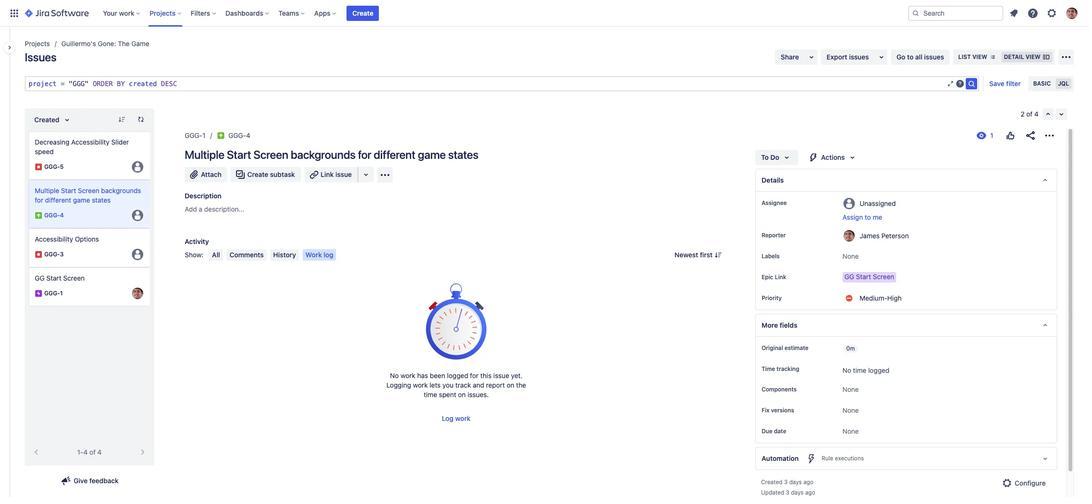 Task type: describe. For each thing, give the bounding box(es) containing it.
apps
[[314, 9, 331, 17]]

work log
[[306, 251, 334, 259]]

link issue
[[321, 170, 352, 179]]

issue inside link issue button
[[336, 170, 352, 179]]

original estimate pin to top. only you can see pinned fields. image
[[811, 345, 818, 352]]

start up medium-
[[856, 273, 872, 281]]

2 of 4
[[1021, 110, 1039, 118]]

created button
[[29, 112, 78, 128]]

1 horizontal spatial game
[[418, 148, 446, 161]]

import and bulk change issues image
[[1061, 51, 1073, 63]]

different inside multiple start screen backgrounds for different game states
[[45, 196, 71, 204]]

export issues
[[827, 53, 869, 61]]

projects for projects link
[[25, 40, 50, 48]]

1-4 of 4
[[77, 449, 102, 457]]

due
[[762, 428, 773, 435]]

screen inside 'gg start screen' link
[[873, 273, 895, 281]]

2 vertical spatial 3
[[786, 490, 790, 497]]

order
[[93, 80, 113, 88]]

labels pin to top. only you can see pinned fields. image
[[782, 253, 790, 261]]

fix
[[762, 407, 770, 415]]

view for detail view
[[1026, 53, 1041, 60]]

jql
[[1059, 80, 1070, 87]]

description
[[185, 192, 222, 200]]

link issue button
[[305, 167, 359, 182]]

0 vertical spatial days
[[790, 479, 802, 486]]

go
[[897, 53, 906, 61]]

more fields element
[[756, 314, 1058, 337]]

bug image for decreasing accessibility slider speed
[[35, 163, 42, 171]]

for inside improvement element
[[35, 196, 43, 204]]

screen up create subtask
[[254, 148, 288, 161]]

logging
[[387, 381, 411, 390]]

first
[[700, 251, 713, 259]]

all button
[[209, 250, 223, 261]]

detail
[[1005, 53, 1025, 60]]

guillermo's gone: the game
[[61, 40, 149, 48]]

1 inside ggg-1 link
[[203, 131, 206, 140]]

high
[[888, 294, 902, 302]]

refresh image
[[137, 116, 145, 123]]

editor image
[[947, 80, 955, 88]]

labels
[[762, 253, 780, 260]]

epic image
[[35, 290, 42, 298]]

accessibility inside decreasing accessibility slider speed
[[71, 138, 110, 146]]

no work has been logged for this issue yet. logging work lets you track and report on the time spent on issues.
[[387, 372, 526, 399]]

epic
[[762, 274, 774, 281]]

priority pin to top. only you can see pinned fields. image
[[784, 295, 792, 302]]

open share dialog image
[[806, 51, 818, 63]]

3 for ggg-
[[60, 251, 64, 258]]

actions
[[822, 153, 845, 161]]

components
[[762, 386, 797, 394]]

view for list view
[[973, 53, 988, 60]]

time inside no work has been logged for this issue yet. logging work lets you track and report on the time spent on issues.
[[424, 391, 437, 399]]

issues inside export issues button
[[850, 53, 869, 61]]

lets
[[430, 381, 441, 390]]

4 up give
[[83, 449, 88, 457]]

create for create subtask
[[247, 170, 268, 179]]

0m
[[847, 345, 855, 352]]

issues
[[25, 50, 57, 64]]

filters
[[191, 9, 210, 17]]

link web pages and more image
[[361, 169, 372, 181]]

1 horizontal spatial backgrounds
[[291, 148, 356, 161]]

create for create
[[353, 9, 374, 17]]

automation
[[762, 455, 799, 463]]

go to all issues link
[[891, 50, 950, 65]]

save
[[990, 80, 1005, 88]]

states inside improvement element
[[92, 196, 111, 204]]

show:
[[185, 251, 204, 259]]

appswitcher icon image
[[9, 7, 20, 19]]

created for created
[[34, 116, 59, 124]]

due date
[[762, 428, 787, 435]]

attach button
[[185, 167, 227, 182]]

syntax help image
[[957, 80, 965, 88]]

configure
[[1015, 480, 1046, 488]]

1 vertical spatial accessibility
[[35, 235, 73, 243]]

all
[[916, 53, 923, 61]]

list box containing decreasing accessibility slider speed
[[29, 131, 150, 307]]

ggg- for gg start screen
[[44, 290, 60, 297]]

0 vertical spatial ggg-1
[[185, 131, 206, 140]]

desc
[[161, 80, 177, 88]]

issues inside go to all issues link
[[925, 53, 945, 61]]

list view
[[959, 53, 988, 60]]

accessibility options
[[35, 235, 99, 243]]

options
[[75, 235, 99, 243]]

share button
[[775, 50, 818, 65]]

4 right improvement image
[[246, 131, 250, 140]]

attach
[[201, 170, 222, 179]]

4 right 1-
[[97, 449, 102, 457]]

newest first image
[[715, 251, 722, 259]]

1 horizontal spatial states
[[448, 148, 479, 161]]

assignee
[[762, 200, 787, 207]]

guillermo's gone: the game link
[[61, 38, 149, 50]]

game
[[131, 40, 149, 48]]

bug image for accessibility options
[[35, 251, 42, 259]]

0 vertical spatial of
[[1027, 110, 1033, 118]]

versions
[[771, 407, 795, 415]]

due date pin to top. only you can see pinned fields. image
[[789, 428, 796, 436]]

issue inside no work has been logged for this issue yet. logging work lets you track and report on the time spent on issues.
[[494, 372, 510, 380]]

all
[[212, 251, 220, 259]]

actions image
[[1044, 130, 1056, 141]]

dashboards
[[226, 9, 263, 17]]

actions button
[[803, 150, 864, 165]]

backgrounds inside improvement element
[[101, 187, 141, 195]]

comments button
[[227, 250, 267, 261]]

date
[[774, 428, 787, 435]]

a
[[199, 205, 202, 213]]

4 right 2 in the right of the page
[[1035, 110, 1039, 118]]

executions
[[835, 455, 864, 463]]

guillermo's
[[61, 40, 96, 48]]

work down has
[[413, 381, 428, 390]]

gg start screen link
[[843, 272, 897, 283]]

the
[[516, 381, 526, 390]]

log
[[442, 415, 454, 423]]

to do
[[762, 153, 780, 161]]

none for due date
[[843, 428, 859, 436]]

configure link
[[996, 476, 1052, 492]]

search image
[[913, 9, 920, 17]]

improvement image
[[217, 132, 225, 140]]

log work button
[[436, 411, 477, 427]]

log
[[324, 251, 334, 259]]

slider
[[111, 138, 129, 146]]

project
[[29, 80, 57, 88]]

1 horizontal spatial time
[[854, 367, 867, 375]]

gone:
[[98, 40, 116, 48]]

to for go
[[908, 53, 914, 61]]

1 vertical spatial ago
[[806, 490, 816, 497]]

work for log
[[455, 415, 471, 423]]

dashboards button
[[223, 5, 273, 21]]

description...
[[204, 205, 244, 213]]

history button
[[270, 250, 299, 261]]

comments
[[230, 251, 264, 259]]

to for assign
[[865, 213, 871, 221]]

give
[[74, 477, 88, 485]]



Task type: vqa. For each thing, say whether or not it's contained in the screenshot.
Updated
yes



Task type: locate. For each thing, give the bounding box(es) containing it.
1 vertical spatial ggg-1
[[44, 290, 63, 297]]

1 vertical spatial time
[[424, 391, 437, 399]]

ggg-1 right epic image
[[44, 290, 63, 297]]

to do button
[[756, 150, 799, 165]]

view right list at right top
[[973, 53, 988, 60]]

1 inside epic element
[[60, 290, 63, 297]]

1 view from the left
[[973, 53, 988, 60]]

ggg- inside improvement element
[[44, 212, 60, 219]]

help image
[[1028, 7, 1039, 19]]

no for work
[[390, 372, 399, 380]]

more
[[762, 321, 778, 330]]

1 vertical spatial bug image
[[35, 251, 42, 259]]

by
[[117, 80, 125, 88]]

accessibility up ggg-3
[[35, 235, 73, 243]]

0 vertical spatial link
[[321, 170, 334, 179]]

create right apps popup button
[[353, 9, 374, 17]]

0 vertical spatial to
[[908, 53, 914, 61]]

issues right all
[[925, 53, 945, 61]]

1 vertical spatial 3
[[785, 479, 788, 486]]

3 right updated
[[786, 490, 790, 497]]

newest first
[[675, 251, 713, 259]]

list
[[959, 53, 971, 60]]

1 horizontal spatial for
[[358, 148, 372, 161]]

teams
[[279, 9, 299, 17]]

details element
[[756, 169, 1058, 192]]

1 horizontal spatial ggg-4
[[228, 131, 250, 140]]

epic element
[[29, 268, 150, 307]]

0 horizontal spatial backgrounds
[[101, 187, 141, 195]]

0 horizontal spatial issue
[[336, 170, 352, 179]]

gg start screen down ggg-3
[[35, 274, 85, 282]]

your profile and settings image
[[1067, 7, 1078, 19]]

3 up updated
[[785, 479, 788, 486]]

history
[[273, 251, 296, 259]]

1 vertical spatial create
[[247, 170, 268, 179]]

projects
[[150, 9, 176, 17], [25, 40, 50, 48]]

epic link
[[762, 274, 787, 281]]

Search field
[[909, 5, 1004, 21]]

projects link
[[25, 38, 50, 50]]

created
[[129, 80, 157, 88]]

1 vertical spatial backgrounds
[[101, 187, 141, 195]]

view
[[973, 53, 988, 60], [1026, 53, 1041, 60]]

start down ggg-4 link
[[227, 148, 251, 161]]

2 view from the left
[[1026, 53, 1041, 60]]

3 for created
[[785, 479, 788, 486]]

fix versions pin to top. only you can see pinned fields. image
[[797, 407, 804, 415]]

2 vertical spatial for
[[470, 372, 479, 380]]

create
[[353, 9, 374, 17], [247, 170, 268, 179]]

ggg-1 inside epic element
[[44, 290, 63, 297]]

fields
[[780, 321, 798, 330]]

1 vertical spatial game
[[73, 196, 90, 204]]

export
[[827, 53, 848, 61]]

sidebar navigation image
[[0, 38, 21, 57]]

screen inside improvement element
[[78, 187, 99, 195]]

none for fix versions
[[843, 407, 859, 415]]

open export issues dropdown image
[[876, 51, 888, 63]]

no inside no work has been logged for this issue yet. logging work lets you track and report on the time spent on issues.
[[390, 372, 399, 380]]

0 vertical spatial on
[[507, 381, 515, 390]]

create subtask button
[[231, 167, 301, 182]]

game inside improvement element
[[73, 196, 90, 204]]

1 vertical spatial on
[[458, 391, 466, 399]]

0 vertical spatial different
[[374, 148, 416, 161]]

JQL query field
[[26, 77, 947, 90]]

menu bar
[[207, 250, 338, 261]]

2 none from the top
[[843, 386, 859, 394]]

1 horizontal spatial create
[[353, 9, 374, 17]]

1 bug image from the top
[[35, 163, 42, 171]]

logged inside no work has been logged for this issue yet. logging work lets you track and report on the time spent on issues.
[[447, 372, 468, 380]]

speed
[[35, 148, 54, 156]]

ggg-4 link
[[228, 130, 250, 141]]

0 horizontal spatial multiple
[[35, 187, 59, 195]]

to left me
[[865, 213, 871, 221]]

0 horizontal spatial multiple start screen backgrounds for different game states
[[35, 187, 141, 204]]

0 vertical spatial states
[[448, 148, 479, 161]]

of
[[1027, 110, 1033, 118], [89, 449, 96, 457]]

on down track at the bottom left of the page
[[458, 391, 466, 399]]

5
[[60, 164, 64, 171]]

0 horizontal spatial ggg-1
[[44, 290, 63, 297]]

ggg- right epic image
[[44, 290, 60, 297]]

feedback
[[89, 477, 119, 485]]

1 horizontal spatial view
[[1026, 53, 1041, 60]]

improvement element
[[29, 180, 150, 229]]

no down 0m
[[843, 367, 852, 375]]

1 horizontal spatial created
[[762, 479, 783, 486]]

give feedback
[[74, 477, 119, 485]]

time tracking pin to top. only you can see pinned fields. image
[[802, 366, 809, 373]]

created inside the created 3 days ago updated 3 days ago
[[762, 479, 783, 486]]

bug element
[[29, 131, 150, 180], [29, 229, 150, 268]]

start down 5 on the left of page
[[61, 187, 76, 195]]

0 vertical spatial bug image
[[35, 163, 42, 171]]

no for time
[[843, 367, 852, 375]]

multiple down ggg-5
[[35, 187, 59, 195]]

1 horizontal spatial ggg-1
[[185, 131, 206, 140]]

logged
[[869, 367, 890, 375], [447, 372, 468, 380]]

time
[[762, 366, 776, 373]]

none for labels
[[843, 252, 859, 261]]

1 horizontal spatial logged
[[869, 367, 890, 375]]

0 vertical spatial multiple start screen backgrounds for different game states
[[185, 148, 479, 161]]

issues right the export
[[850, 53, 869, 61]]

subtask
[[270, 170, 295, 179]]

0 vertical spatial projects
[[150, 9, 176, 17]]

0 horizontal spatial gg start screen
[[35, 274, 85, 282]]

reporter
[[762, 232, 786, 239]]

bug image left ggg-5
[[35, 163, 42, 171]]

link inside button
[[321, 170, 334, 179]]

save filter button
[[984, 76, 1027, 91]]

1 vertical spatial ggg-4
[[44, 212, 64, 219]]

for
[[358, 148, 372, 161], [35, 196, 43, 204], [470, 372, 479, 380]]

1 vertical spatial 1
[[60, 290, 63, 297]]

states
[[448, 148, 479, 161], [92, 196, 111, 204]]

0 horizontal spatial view
[[973, 53, 988, 60]]

created up updated
[[762, 479, 783, 486]]

work
[[119, 9, 134, 17], [401, 372, 416, 380], [413, 381, 428, 390], [455, 415, 471, 423]]

3 inside bug element
[[60, 251, 64, 258]]

bug image
[[35, 163, 42, 171], [35, 251, 42, 259]]

start down ggg-3
[[46, 274, 61, 282]]

your work
[[103, 9, 134, 17]]

none
[[843, 252, 859, 261], [843, 386, 859, 394], [843, 407, 859, 415], [843, 428, 859, 436]]

work right your
[[119, 9, 134, 17]]

create left the subtask
[[247, 170, 268, 179]]

1 horizontal spatial different
[[374, 148, 416, 161]]

screen inside epic element
[[63, 274, 85, 282]]

0 vertical spatial multiple
[[185, 148, 225, 161]]

start inside epic element
[[46, 274, 61, 282]]

1 vertical spatial projects
[[25, 40, 50, 48]]

view right detail
[[1026, 53, 1041, 60]]

3
[[60, 251, 64, 258], [785, 479, 788, 486], [786, 490, 790, 497]]

list box
[[29, 131, 150, 307]]

menu bar containing all
[[207, 250, 338, 261]]

1 horizontal spatial issues
[[925, 53, 945, 61]]

gg
[[845, 273, 855, 281], [35, 274, 45, 282]]

1 vertical spatial states
[[92, 196, 111, 204]]

1 vertical spatial days
[[792, 490, 804, 497]]

0 vertical spatial ago
[[804, 479, 814, 486]]

ggg- for multiple start screen backgrounds for different game states
[[44, 212, 60, 219]]

start inside multiple start screen backgrounds for different game states
[[61, 187, 76, 195]]

order by image
[[61, 114, 73, 126]]

copy link to issue image
[[249, 131, 256, 139]]

james peterson
[[860, 232, 909, 240]]

1 vertical spatial bug element
[[29, 229, 150, 268]]

time down 0m
[[854, 367, 867, 375]]

apps button
[[312, 5, 340, 21]]

days down the automation
[[790, 479, 802, 486]]

0 horizontal spatial different
[[45, 196, 71, 204]]

notifications image
[[1009, 7, 1020, 19]]

0 vertical spatial 3
[[60, 251, 64, 258]]

settings image
[[1047, 7, 1058, 19]]

1 vertical spatial issue
[[494, 372, 510, 380]]

time down 'lets'
[[424, 391, 437, 399]]

basic
[[1034, 80, 1051, 87]]

1 horizontal spatial link
[[775, 274, 787, 281]]

been
[[430, 372, 445, 380]]

1 horizontal spatial gg
[[845, 273, 855, 281]]

work
[[306, 251, 322, 259]]

has
[[417, 372, 428, 380]]

projects button
[[147, 5, 185, 21]]

estimate
[[785, 345, 809, 352]]

ggg-4 right improvement icon
[[44, 212, 64, 219]]

created inside created popup button
[[34, 116, 59, 124]]

days right updated
[[792, 490, 804, 497]]

primary element
[[6, 0, 909, 26]]

to inside button
[[865, 213, 871, 221]]

0 vertical spatial issue
[[336, 170, 352, 179]]

ggg- left improvement image
[[185, 131, 203, 140]]

multiple inside improvement element
[[35, 187, 59, 195]]

1
[[203, 131, 206, 140], [60, 290, 63, 297]]

0 vertical spatial created
[[34, 116, 59, 124]]

screen down ggg-3
[[63, 274, 85, 282]]

improvement image
[[35, 212, 42, 220]]

detail view
[[1005, 53, 1041, 60]]

1 horizontal spatial to
[[908, 53, 914, 61]]

original estimate
[[762, 345, 809, 352]]

newest
[[675, 251, 699, 259]]

on left the
[[507, 381, 515, 390]]

0 vertical spatial backgrounds
[[291, 148, 356, 161]]

accessibility left slider
[[71, 138, 110, 146]]

created left order by icon
[[34, 116, 59, 124]]

0 vertical spatial time
[[854, 367, 867, 375]]

projects left filters at the top of page
[[150, 9, 176, 17]]

work inside popup button
[[119, 9, 134, 17]]

for up link web pages and more icon
[[358, 148, 372, 161]]

save filter
[[990, 80, 1021, 88]]

0 vertical spatial bug element
[[29, 131, 150, 180]]

4 none from the top
[[843, 428, 859, 436]]

for up improvement icon
[[35, 196, 43, 204]]

0 horizontal spatial time
[[424, 391, 437, 399]]

ggg- right improvement icon
[[44, 212, 60, 219]]

1 vertical spatial created
[[762, 479, 783, 486]]

work for your
[[119, 9, 134, 17]]

bug element containing accessibility options
[[29, 229, 150, 268]]

0 horizontal spatial for
[[35, 196, 43, 204]]

to left all
[[908, 53, 914, 61]]

more fields
[[762, 321, 798, 330]]

work right 'log' at the bottom left of page
[[455, 415, 471, 423]]

screen down decreasing accessibility slider speed on the left top
[[78, 187, 99, 195]]

gg start screen up medium-
[[845, 273, 895, 281]]

ggg- for decreasing accessibility slider speed
[[44, 164, 60, 171]]

0 horizontal spatial of
[[89, 449, 96, 457]]

gg start screen
[[845, 273, 895, 281], [35, 274, 85, 282]]

tracking
[[777, 366, 800, 373]]

ggg- inside epic element
[[44, 290, 60, 297]]

log work
[[442, 415, 471, 423]]

1 horizontal spatial 1
[[203, 131, 206, 140]]

1 horizontal spatial gg start screen
[[845, 273, 895, 281]]

0 vertical spatial accessibility
[[71, 138, 110, 146]]

share
[[781, 53, 799, 61]]

1 vertical spatial for
[[35, 196, 43, 204]]

0 horizontal spatial to
[[865, 213, 871, 221]]

ggg-1 left improvement image
[[185, 131, 206, 140]]

on
[[507, 381, 515, 390], [458, 391, 466, 399]]

gg start screen inside 'gg start screen' link
[[845, 273, 895, 281]]

0 horizontal spatial projects
[[25, 40, 50, 48]]

projects up issues
[[25, 40, 50, 48]]

create inside "primary" element
[[353, 9, 374, 17]]

0 horizontal spatial issues
[[850, 53, 869, 61]]

automation element
[[756, 448, 1058, 471]]

1 vertical spatial of
[[89, 449, 96, 457]]

0 vertical spatial create
[[353, 9, 374, 17]]

0 horizontal spatial gg
[[35, 274, 45, 282]]

go to all issues
[[897, 53, 945, 61]]

for up and
[[470, 372, 479, 380]]

1 vertical spatial multiple
[[35, 187, 59, 195]]

james peterson image
[[132, 288, 143, 300]]

1 none from the top
[[843, 252, 859, 261]]

gg start screen inside epic element
[[35, 274, 85, 282]]

multiple start screen backgrounds for different game states down 5 on the left of page
[[35, 187, 141, 204]]

projects inside the "projects" popup button
[[150, 9, 176, 17]]

add app image
[[380, 169, 391, 181]]

ggg-4 right improvement image
[[228, 131, 250, 140]]

game
[[418, 148, 446, 161], [73, 196, 90, 204]]

work for no
[[401, 372, 416, 380]]

me
[[873, 213, 883, 221]]

of right 2 in the right of the page
[[1027, 110, 1033, 118]]

different down 5 on the left of page
[[45, 196, 71, 204]]

decreasing
[[35, 138, 69, 146]]

1 issues from the left
[[850, 53, 869, 61]]

created for created 3 days ago updated 3 days ago
[[762, 479, 783, 486]]

0 vertical spatial for
[[358, 148, 372, 161]]

1 horizontal spatial issue
[[494, 372, 510, 380]]

2 bug element from the top
[[29, 229, 150, 268]]

0 vertical spatial game
[[418, 148, 446, 161]]

to
[[908, 53, 914, 61], [865, 213, 871, 221]]

for inside no work has been logged for this issue yet. logging work lets you track and report on the time spent on issues.
[[470, 372, 479, 380]]

ggg-
[[185, 131, 203, 140], [228, 131, 246, 140], [44, 164, 60, 171], [44, 212, 60, 219], [44, 251, 60, 258], [44, 290, 60, 297]]

1 horizontal spatial on
[[507, 381, 515, 390]]

different up add app "icon"
[[374, 148, 416, 161]]

=
[[61, 80, 65, 88]]

1 vertical spatial to
[[865, 213, 871, 221]]

banner containing your work
[[0, 0, 1090, 27]]

bug element containing decreasing accessibility slider speed
[[29, 131, 150, 180]]

peterson
[[882, 232, 909, 240]]

the
[[118, 40, 130, 48]]

2 bug image from the top
[[35, 251, 42, 259]]

your work button
[[100, 5, 144, 21]]

screen
[[254, 148, 288, 161], [78, 187, 99, 195], [873, 273, 895, 281], [63, 274, 85, 282]]

no time logged
[[843, 367, 890, 375]]

0 horizontal spatial create
[[247, 170, 268, 179]]

and
[[473, 381, 484, 390]]

1 bug element from the top
[[29, 131, 150, 180]]

issue up report
[[494, 372, 510, 380]]

share image
[[1025, 130, 1037, 141]]

1 vertical spatial link
[[775, 274, 787, 281]]

1 horizontal spatial no
[[843, 367, 852, 375]]

0 horizontal spatial no
[[390, 372, 399, 380]]

ggg- down accessibility options
[[44, 251, 60, 258]]

link right 'epic'
[[775, 274, 787, 281]]

search image
[[966, 78, 978, 90]]

0 horizontal spatial created
[[34, 116, 59, 124]]

1 left improvement image
[[203, 131, 206, 140]]

of right 1-
[[89, 449, 96, 457]]

0 horizontal spatial states
[[92, 196, 111, 204]]

issues.
[[468, 391, 489, 399]]

banner
[[0, 0, 1090, 27]]

3 none from the top
[[843, 407, 859, 415]]

0 horizontal spatial 1
[[60, 290, 63, 297]]

assign to me
[[843, 213, 883, 221]]

1 horizontal spatial projects
[[150, 9, 176, 17]]

2 issues from the left
[[925, 53, 945, 61]]

jira software image
[[25, 7, 89, 19], [25, 7, 89, 19]]

ggg-3
[[44, 251, 64, 258]]

multiple up attach button
[[185, 148, 225, 161]]

filters button
[[188, 5, 220, 21]]

0 horizontal spatial ggg-4
[[44, 212, 64, 219]]

your
[[103, 9, 117, 17]]

0 horizontal spatial on
[[458, 391, 466, 399]]

spent
[[439, 391, 456, 399]]

ggg- left copy link to issue image
[[228, 131, 246, 140]]

link left link web pages and more icon
[[321, 170, 334, 179]]

0 vertical spatial ggg-4
[[228, 131, 250, 140]]

no up the logging
[[390, 372, 399, 380]]

gg inside epic element
[[35, 274, 45, 282]]

1 right epic image
[[60, 290, 63, 297]]

multiple start screen backgrounds for different game states up link issue button
[[185, 148, 479, 161]]

0 horizontal spatial game
[[73, 196, 90, 204]]

vote options: no one has voted for this issue yet. image
[[1005, 130, 1017, 141]]

ggg- for accessibility options
[[44, 251, 60, 258]]

multiple start screen backgrounds for different game states inside improvement element
[[35, 187, 141, 204]]

bug image left ggg-3
[[35, 251, 42, 259]]

issue left link web pages and more icon
[[336, 170, 352, 179]]

multiple
[[185, 148, 225, 161], [35, 187, 59, 195]]

decreasing accessibility slider speed
[[35, 138, 129, 156]]

3 down accessibility options
[[60, 251, 64, 258]]

projects for the "projects" popup button
[[150, 9, 176, 17]]

rule executions
[[822, 455, 864, 463]]

4 inside improvement element
[[60, 212, 64, 219]]

work inside button
[[455, 415, 471, 423]]

screen up medium-high
[[873, 273, 895, 281]]

2 horizontal spatial for
[[470, 372, 479, 380]]

1 horizontal spatial of
[[1027, 110, 1033, 118]]

export issues button
[[821, 50, 888, 65]]

ggg-4 inside improvement element
[[44, 212, 64, 219]]

1 horizontal spatial multiple start screen backgrounds for different game states
[[185, 148, 479, 161]]

ggg-5
[[44, 164, 64, 171]]

create button
[[347, 5, 379, 21]]

sort descending image
[[118, 116, 126, 123]]

ggg- down speed
[[44, 164, 60, 171]]

1 vertical spatial multiple start screen backgrounds for different game states
[[35, 187, 141, 204]]

1 horizontal spatial multiple
[[185, 148, 225, 161]]

to
[[762, 153, 769, 161]]

work up the logging
[[401, 372, 416, 380]]

4 right improvement icon
[[60, 212, 64, 219]]

add
[[185, 205, 197, 213]]

0 vertical spatial 1
[[203, 131, 206, 140]]



